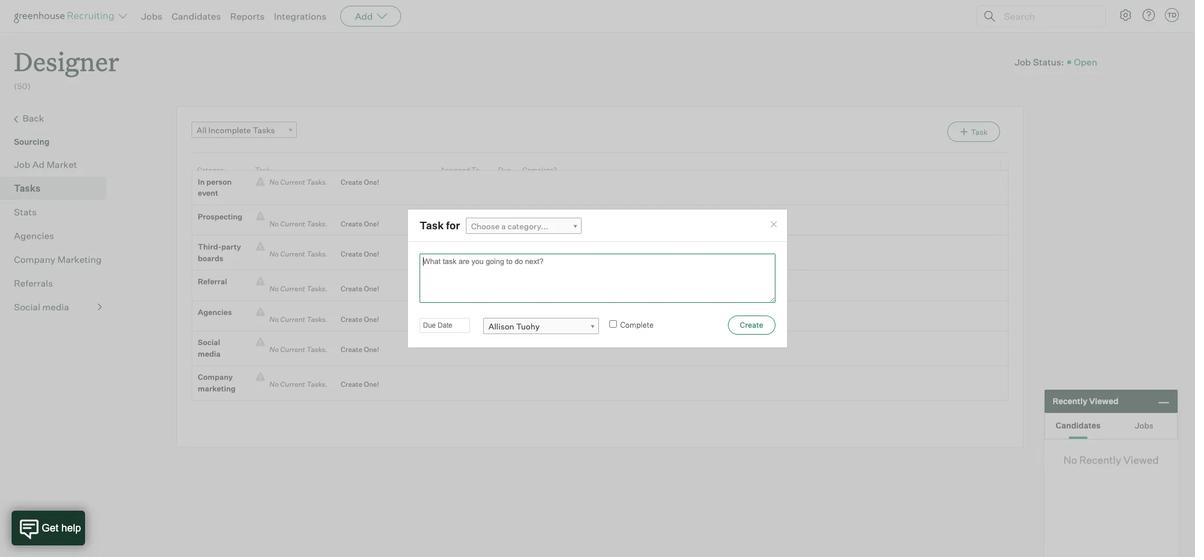 Task type: locate. For each thing, give the bounding box(es) containing it.
social up company marketing
[[198, 338, 220, 347]]

task for
[[420, 219, 460, 232]]

3 one! from the top
[[364, 250, 379, 258]]

2 create one! link from the top
[[332, 218, 379, 229]]

2 horizontal spatial task
[[972, 127, 988, 136]]

5 create one! from the top
[[341, 315, 379, 324]]

4 one! from the top
[[364, 284, 379, 293]]

0 vertical spatial social media
[[14, 301, 69, 313]]

2 create one! from the top
[[341, 219, 379, 228]]

job left status:
[[1015, 56, 1032, 68]]

0 vertical spatial company
[[14, 253, 55, 265]]

no current tasks. for referral
[[265, 284, 332, 293]]

none submit inside task for dialog
[[728, 316, 776, 335]]

no current tasks. for prospecting
[[265, 219, 332, 228]]

job ad market link
[[14, 157, 102, 171]]

2 no current tasks. from the top
[[265, 219, 332, 228]]

3 create from the top
[[341, 250, 363, 258]]

allison tuohy link
[[484, 318, 599, 334]]

5 create from the top
[[341, 315, 363, 324]]

create one!
[[341, 178, 379, 186], [341, 219, 379, 228], [341, 250, 379, 258], [341, 284, 379, 293], [341, 315, 379, 324], [341, 345, 379, 354], [341, 380, 379, 389]]

task
[[972, 127, 988, 136], [255, 165, 270, 174], [420, 219, 444, 232]]

4 create one! link from the top
[[332, 283, 379, 295]]

4 create from the top
[[341, 284, 363, 293]]

6 one! from the top
[[364, 345, 379, 354]]

agencies down the referral
[[198, 307, 232, 317]]

create for social media
[[341, 345, 363, 354]]

referral
[[198, 277, 227, 286]]

1 create one! link from the top
[[332, 176, 379, 188]]

1 vertical spatial tasks
[[14, 182, 40, 194]]

agencies down stats
[[14, 230, 54, 241]]

no for social media
[[270, 345, 279, 354]]

social media up company marketing
[[198, 338, 221, 358]]

company inside company marketing
[[198, 373, 233, 382]]

7 create one! from the top
[[341, 380, 379, 389]]

current
[[280, 178, 305, 186], [280, 219, 305, 228], [280, 250, 305, 258], [280, 284, 305, 293], [280, 315, 305, 324], [280, 345, 305, 354], [280, 380, 305, 389]]

1 vertical spatial recently
[[1080, 453, 1122, 466]]

job
[[1015, 56, 1032, 68], [14, 158, 30, 170]]

agencies
[[14, 230, 54, 241], [198, 307, 232, 317]]

1 vertical spatial agencies
[[198, 307, 232, 317]]

candidates right jobs "link"
[[172, 10, 221, 22]]

current for agencies
[[280, 315, 305, 324]]

complete?
[[523, 165, 557, 174]]

company up the referrals
[[14, 253, 55, 265]]

None submit
[[728, 316, 776, 335]]

1 vertical spatial job
[[14, 158, 30, 170]]

in
[[198, 177, 205, 186]]

1 horizontal spatial agencies
[[198, 307, 232, 317]]

(50)
[[14, 81, 31, 91]]

7 one! from the top
[[364, 380, 379, 389]]

1 horizontal spatial social
[[198, 338, 220, 347]]

1 one! from the top
[[364, 178, 379, 186]]

market
[[47, 158, 77, 170]]

job status:
[[1015, 56, 1065, 68]]

td button
[[1164, 6, 1182, 24]]

candidates down recently viewed
[[1057, 420, 1101, 430]]

boards
[[198, 253, 224, 263]]

2 current from the top
[[280, 219, 305, 228]]

6 create one! link from the top
[[332, 344, 379, 355]]

5 no current tasks. from the top
[[265, 315, 332, 324]]

1 create one! from the top
[[341, 178, 379, 186]]

6 no current tasks. from the top
[[265, 345, 332, 354]]

all
[[197, 125, 207, 135]]

integrations link
[[274, 10, 327, 22]]

allison tuohy
[[489, 321, 540, 331]]

company
[[14, 253, 55, 265], [198, 373, 233, 382]]

create one! for prospecting
[[341, 219, 379, 228]]

recently
[[1053, 396, 1088, 406], [1080, 453, 1122, 466]]

integrations
[[274, 10, 327, 22]]

back link
[[14, 111, 102, 126]]

0 horizontal spatial agencies
[[14, 230, 54, 241]]

candidates
[[172, 10, 221, 22], [1057, 420, 1101, 430]]

Search text field
[[1002, 8, 1096, 25]]

choose
[[471, 221, 500, 231]]

one! for referral
[[364, 284, 379, 293]]

social media link
[[14, 300, 102, 314]]

no for third-party boards
[[270, 250, 279, 258]]

tasks link
[[14, 181, 102, 195]]

1 horizontal spatial candidates
[[1057, 420, 1101, 430]]

1 vertical spatial social media
[[198, 338, 221, 358]]

create one! link for prospecting
[[332, 218, 379, 229]]

5 create one! link from the top
[[332, 314, 379, 325]]

1 horizontal spatial task
[[420, 219, 444, 232]]

tasks right incomplete
[[253, 125, 275, 135]]

social media
[[14, 301, 69, 313], [198, 338, 221, 358]]

7 create from the top
[[341, 380, 363, 389]]

3 no current tasks. from the top
[[265, 250, 332, 258]]

1 vertical spatial company
[[198, 373, 233, 382]]

create for company marketing
[[341, 380, 363, 389]]

5 one! from the top
[[364, 315, 379, 324]]

tasks up stats
[[14, 182, 40, 194]]

0 horizontal spatial task
[[255, 165, 270, 174]]

no current tasks. for third-party boards
[[265, 250, 332, 258]]

sourcing
[[14, 136, 50, 146]]

1 horizontal spatial tasks
[[253, 125, 275, 135]]

1 no current tasks. from the top
[[265, 178, 332, 186]]

for
[[446, 219, 460, 232]]

7 tasks. from the top
[[307, 380, 328, 389]]

1 vertical spatial media
[[198, 349, 221, 358]]

social media down the referrals
[[14, 301, 69, 313]]

3 create one! from the top
[[341, 250, 379, 258]]

1 horizontal spatial viewed
[[1124, 453, 1160, 466]]

1 current from the top
[[280, 178, 305, 186]]

no current tasks. for company marketing
[[265, 380, 332, 389]]

3 tasks. from the top
[[307, 250, 328, 258]]

add button
[[341, 6, 401, 27]]

0 vertical spatial candidates
[[172, 10, 221, 22]]

2 one! from the top
[[364, 219, 379, 228]]

0 vertical spatial job
[[1015, 56, 1032, 68]]

6 create one! from the top
[[341, 345, 379, 354]]

tasks.
[[307, 178, 328, 186], [307, 219, 328, 228], [307, 250, 328, 258], [307, 284, 328, 293], [307, 315, 328, 324], [307, 345, 328, 354], [307, 380, 328, 389]]

job for job status:
[[1015, 56, 1032, 68]]

no
[[270, 178, 279, 186], [270, 219, 279, 228], [270, 250, 279, 258], [270, 284, 279, 293], [270, 315, 279, 324], [270, 345, 279, 354], [270, 380, 279, 389], [1064, 453, 1078, 466]]

3 current from the top
[[280, 250, 305, 258]]

party
[[222, 242, 241, 251]]

current for third-party boards
[[280, 250, 305, 258]]

4 current from the top
[[280, 284, 305, 293]]

media
[[42, 301, 69, 313], [198, 349, 221, 358]]

7 current from the top
[[280, 380, 305, 389]]

4 tasks. from the top
[[307, 284, 328, 293]]

current for company marketing
[[280, 380, 305, 389]]

4 no current tasks. from the top
[[265, 284, 332, 293]]

2 create from the top
[[341, 219, 363, 228]]

stats
[[14, 206, 37, 218]]

one! for social media
[[364, 345, 379, 354]]

agencies link
[[14, 229, 102, 242]]

1 horizontal spatial company
[[198, 373, 233, 382]]

a
[[502, 221, 506, 231]]

3 create one! link from the top
[[332, 249, 379, 260]]

0 horizontal spatial candidates
[[172, 10, 221, 22]]

1 create from the top
[[341, 178, 363, 186]]

create for agencies
[[341, 315, 363, 324]]

create one! link for social media
[[332, 344, 379, 355]]

0 horizontal spatial job
[[14, 158, 30, 170]]

0 horizontal spatial media
[[42, 301, 69, 313]]

media down referrals link
[[42, 301, 69, 313]]

0 horizontal spatial social media
[[14, 301, 69, 313]]

5 tasks. from the top
[[307, 315, 328, 324]]

0 horizontal spatial company
[[14, 253, 55, 265]]

create one! link for third-party boards
[[332, 249, 379, 260]]

job left ad
[[14, 158, 30, 170]]

current for prospecting
[[280, 219, 305, 228]]

7 create one! link from the top
[[332, 379, 379, 390]]

Due Date text field
[[420, 318, 470, 333]]

one! for in person event
[[364, 178, 379, 186]]

0 horizontal spatial viewed
[[1090, 396, 1119, 406]]

ad
[[32, 158, 45, 170]]

all incomplete tasks link
[[192, 121, 297, 138]]

What task are you going to do next? text field
[[420, 254, 776, 303]]

1 vertical spatial task
[[255, 165, 270, 174]]

1 horizontal spatial job
[[1015, 56, 1032, 68]]

tasks
[[253, 125, 275, 135], [14, 182, 40, 194]]

company up marketing
[[198, 373, 233, 382]]

1 vertical spatial social
[[198, 338, 220, 347]]

create one! for company marketing
[[341, 380, 379, 389]]

6 tasks. from the top
[[307, 345, 328, 354]]

reports link
[[230, 10, 265, 22]]

one!
[[364, 178, 379, 186], [364, 219, 379, 228], [364, 250, 379, 258], [364, 284, 379, 293], [364, 315, 379, 324], [364, 345, 379, 354], [364, 380, 379, 389]]

2 vertical spatial task
[[420, 219, 444, 232]]

media up company marketing
[[198, 349, 221, 358]]

create for referral
[[341, 284, 363, 293]]

1 vertical spatial viewed
[[1124, 453, 1160, 466]]

6 create from the top
[[341, 345, 363, 354]]

5 current from the top
[[280, 315, 305, 324]]

7 no current tasks. from the top
[[265, 380, 332, 389]]

create one! link
[[332, 176, 379, 188], [332, 218, 379, 229], [332, 249, 379, 260], [332, 283, 379, 295], [332, 314, 379, 325], [332, 344, 379, 355], [332, 379, 379, 390]]

6 current from the top
[[280, 345, 305, 354]]

no current tasks. for agencies
[[265, 315, 332, 324]]

no current tasks.
[[265, 178, 332, 186], [265, 219, 332, 228], [265, 250, 332, 258], [265, 284, 332, 293], [265, 315, 332, 324], [265, 345, 332, 354], [265, 380, 332, 389]]

social
[[14, 301, 40, 313], [198, 338, 220, 347]]

due
[[499, 165, 511, 174]]

viewed
[[1090, 396, 1119, 406], [1124, 453, 1160, 466]]

0 vertical spatial social
[[14, 301, 40, 313]]

greenhouse recruiting image
[[14, 9, 118, 23]]

2 tasks. from the top
[[307, 219, 328, 228]]

4 create one! from the top
[[341, 284, 379, 293]]

social down the referrals
[[14, 301, 40, 313]]

one! for prospecting
[[364, 219, 379, 228]]

0 vertical spatial media
[[42, 301, 69, 313]]

create
[[341, 178, 363, 186], [341, 219, 363, 228], [341, 250, 363, 258], [341, 284, 363, 293], [341, 315, 363, 324], [341, 345, 363, 354], [341, 380, 363, 389]]

1 tasks. from the top
[[307, 178, 328, 186]]

create for in person event
[[341, 178, 363, 186]]

create one! link for referral
[[332, 283, 379, 295]]

0 vertical spatial task
[[972, 127, 988, 136]]

current for in person event
[[280, 178, 305, 186]]

task inside dialog
[[420, 219, 444, 232]]

candidates link
[[172, 10, 221, 22]]

current for referral
[[280, 284, 305, 293]]

category
[[197, 165, 227, 174]]



Task type: vqa. For each thing, say whether or not it's contained in the screenshot.
Yourself at the right
no



Task type: describe. For each thing, give the bounding box(es) containing it.
task for dialog
[[408, 209, 788, 348]]

one! for third-party boards
[[364, 250, 379, 258]]

current for social media
[[280, 345, 305, 354]]

no for company marketing
[[270, 380, 279, 389]]

assigned to
[[441, 165, 480, 174]]

company marketing
[[198, 373, 236, 393]]

tasks. for referral
[[307, 284, 328, 293]]

no current tasks. for in person event
[[265, 178, 332, 186]]

job for job ad market
[[14, 158, 30, 170]]

recently viewed
[[1053, 396, 1119, 406]]

assigned
[[441, 165, 470, 174]]

in person event
[[198, 177, 232, 198]]

person
[[206, 177, 232, 186]]

designer (50)
[[14, 44, 119, 91]]

choose a category... link
[[466, 218, 582, 234]]

prospecting
[[198, 212, 243, 221]]

tasks. for social media
[[307, 345, 328, 354]]

no current tasks. for social media
[[265, 345, 332, 354]]

0 vertical spatial agencies
[[14, 230, 54, 241]]

tasks. for in person event
[[307, 178, 328, 186]]

back
[[23, 112, 44, 124]]

tuohy
[[516, 321, 540, 331]]

no for prospecting
[[270, 219, 279, 228]]

0 horizontal spatial social
[[14, 301, 40, 313]]

create one! for in person event
[[341, 178, 379, 186]]

designer link
[[14, 32, 119, 81]]

td button
[[1166, 8, 1180, 22]]

job ad market
[[14, 158, 77, 170]]

all incomplete tasks
[[197, 125, 275, 135]]

company for company marketing
[[198, 373, 233, 382]]

stats link
[[14, 205, 102, 219]]

create one! link for company marketing
[[332, 379, 379, 390]]

jobs
[[141, 10, 162, 22]]

create one! for social media
[[341, 345, 379, 354]]

configure image
[[1120, 8, 1133, 22]]

add
[[355, 10, 373, 22]]

create for prospecting
[[341, 219, 363, 228]]

jobs link
[[141, 10, 162, 22]]

status:
[[1034, 56, 1065, 68]]

referrals link
[[14, 276, 102, 290]]

allison
[[489, 321, 515, 331]]

0 horizontal spatial tasks
[[14, 182, 40, 194]]

task for task
[[255, 165, 270, 174]]

reports
[[230, 10, 265, 22]]

category...
[[508, 221, 549, 231]]

company marketing link
[[14, 252, 102, 266]]

open
[[1075, 56, 1098, 68]]

choose a category...
[[471, 221, 549, 231]]

marketing
[[57, 253, 102, 265]]

designer
[[14, 44, 119, 78]]

company marketing
[[14, 253, 102, 265]]

create for third-party boards
[[341, 250, 363, 258]]

event
[[198, 188, 218, 198]]

close image
[[770, 220, 779, 229]]

one! for agencies
[[364, 315, 379, 324]]

third-
[[198, 242, 222, 251]]

no for agencies
[[270, 315, 279, 324]]

marketing
[[198, 384, 236, 393]]

no recently viewed
[[1064, 453, 1160, 466]]

no for in person event
[[270, 178, 279, 186]]

complete
[[621, 320, 654, 329]]

third-party boards
[[198, 242, 241, 263]]

td
[[1168, 11, 1177, 19]]

tasks. for prospecting
[[307, 219, 328, 228]]

company for company marketing
[[14, 253, 55, 265]]

1 horizontal spatial social media
[[198, 338, 221, 358]]

referrals
[[14, 277, 53, 289]]

to
[[472, 165, 480, 174]]

no for referral
[[270, 284, 279, 293]]

create one! link for agencies
[[332, 314, 379, 325]]

task for sourcing
[[972, 127, 988, 136]]

create one! for referral
[[341, 284, 379, 293]]

1 horizontal spatial media
[[198, 349, 221, 358]]

tasks. for company marketing
[[307, 380, 328, 389]]

create one! for third-party boards
[[341, 250, 379, 258]]

incomplete
[[209, 125, 251, 135]]

0 vertical spatial recently
[[1053, 396, 1088, 406]]

tasks. for agencies
[[307, 315, 328, 324]]

tasks. for third-party boards
[[307, 250, 328, 258]]

1 vertical spatial candidates
[[1057, 420, 1101, 430]]

one! for company marketing
[[364, 380, 379, 389]]

0 vertical spatial tasks
[[253, 125, 275, 135]]

create one! link for in person event
[[332, 176, 379, 188]]

Complete checkbox
[[610, 320, 617, 328]]

create one! for agencies
[[341, 315, 379, 324]]

0 vertical spatial viewed
[[1090, 396, 1119, 406]]



